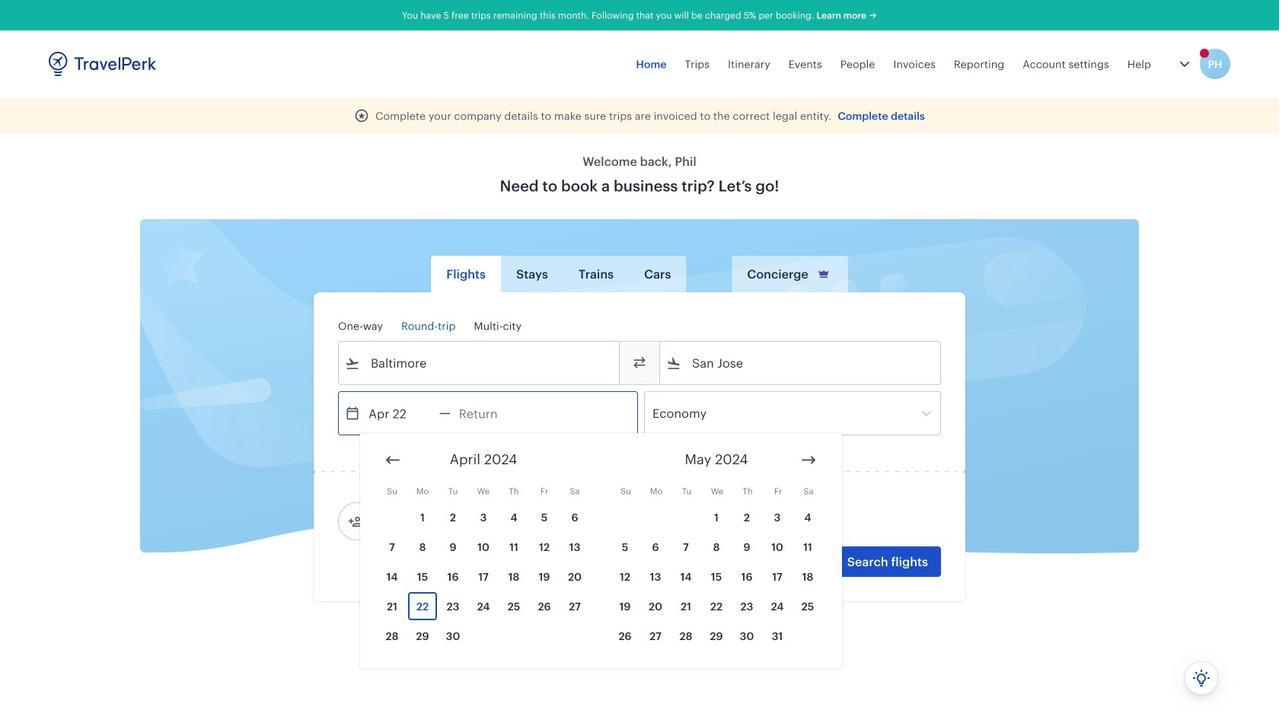 Task type: describe. For each thing, give the bounding box(es) containing it.
move forward to switch to the next month. image
[[800, 451, 818, 470]]

To search field
[[682, 351, 921, 376]]

calendar application
[[360, 433, 1280, 681]]



Task type: locate. For each thing, give the bounding box(es) containing it.
move backward to switch to the previous month. image
[[384, 451, 402, 470]]

Return text field
[[451, 392, 530, 435]]

Add first traveler search field
[[363, 510, 522, 534]]

From search field
[[360, 351, 600, 376]]

Depart text field
[[360, 392, 440, 435]]



